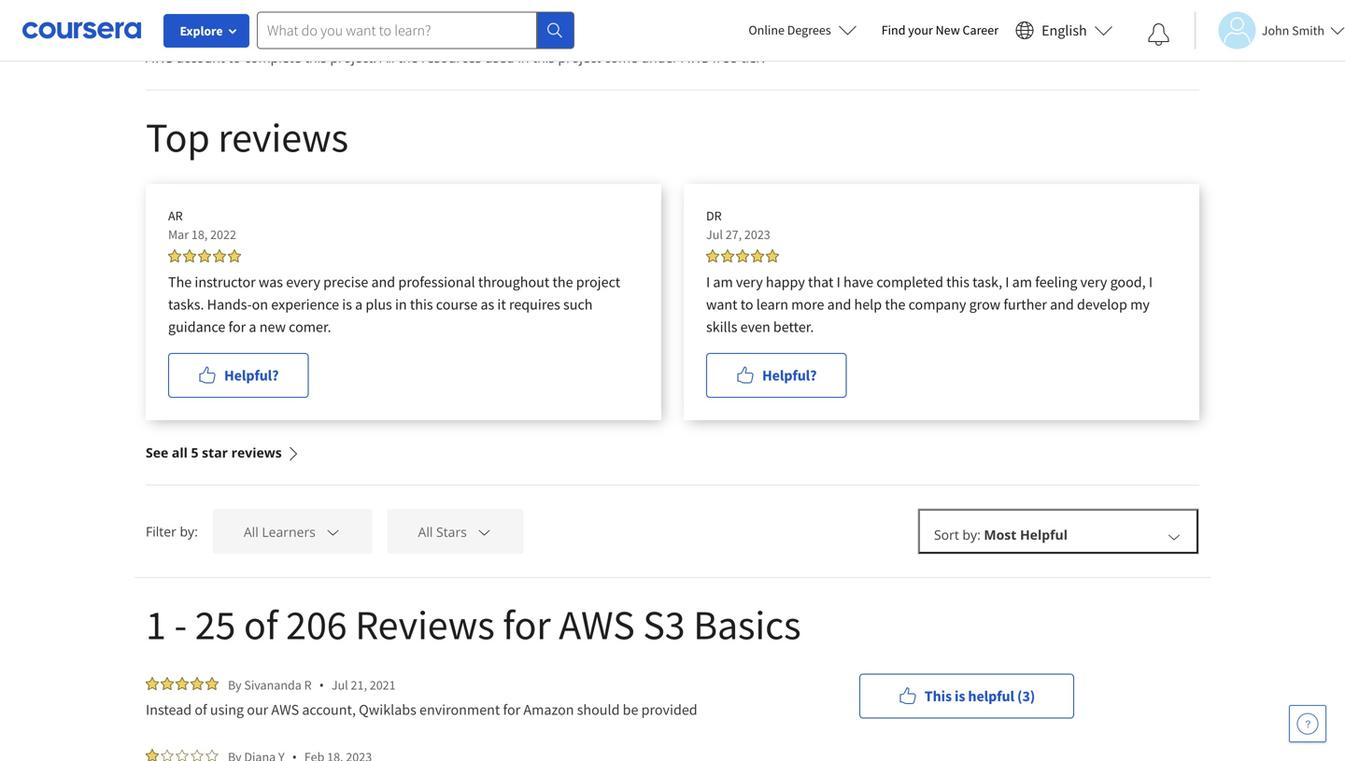 Task type: locate. For each thing, give the bounding box(es) containing it.
have up under
[[637, 29, 667, 47]]

project inside create s3 bucket and will be able upload content to the bucket. you will also enable encryption, versioning for s3 bucket, static website hosting and will create lifecycle management rule for objects in s3 bucket. after completing this training you will have good understanding of about aws s3 and its features.  please note: you will need an aws account to complete this project. all the resources used in this project come under aws free-tier.
[[558, 49, 601, 66]]

5
[[191, 444, 199, 461]]

have inside create s3 bucket and will be able upload content to the bucket. you will also enable encryption, versioning for s3 bucket, static website hosting and will create lifecycle management rule for objects in s3 bucket. after completing this training you will have good understanding of about aws s3 and its features.  please note: you will need an aws account to complete this project. all the resources used in this project come under aws free-tier.
[[637, 29, 667, 47]]

feeling
[[1035, 273, 1077, 291]]

completed
[[876, 273, 943, 291]]

professional
[[398, 273, 475, 291]]

good
[[670, 29, 701, 47]]

all left "learners" on the left of page
[[244, 523, 259, 541]]

1 horizontal spatial am
[[1012, 273, 1032, 291]]

0 horizontal spatial create
[[146, 9, 184, 27]]

the
[[460, 9, 480, 27], [398, 49, 418, 66], [552, 273, 573, 291], [885, 295, 905, 314]]

2 vertical spatial of
[[195, 701, 207, 719]]

1 horizontal spatial to
[[444, 9, 457, 27]]

will
[[276, 9, 297, 27], [558, 9, 578, 27], [1044, 9, 1064, 27], [614, 29, 634, 47], [1107, 29, 1127, 47]]

0 vertical spatial a
[[355, 295, 363, 314]]

precise
[[323, 273, 368, 291]]

0 horizontal spatial to
[[228, 49, 241, 66]]

your
[[908, 21, 933, 38]]

you right note:
[[1080, 29, 1104, 47]]

1 create from the left
[[146, 9, 184, 27]]

helpful
[[968, 687, 1014, 706]]

2 horizontal spatial of
[[797, 29, 810, 47]]

will up objects
[[276, 9, 297, 27]]

1 helpful? from the left
[[224, 366, 279, 385]]

this is helpful (3)
[[925, 687, 1035, 706]]

even
[[740, 318, 770, 336]]

used
[[485, 49, 514, 66]]

a left new
[[249, 318, 256, 336]]

need
[[1131, 29, 1161, 47]]

1 horizontal spatial have
[[843, 273, 873, 291]]

am up "want"
[[713, 273, 733, 291]]

2 helpful? button from the left
[[706, 353, 847, 398]]

3 star image from the left
[[205, 749, 219, 761]]

filled star image
[[168, 249, 181, 262], [183, 249, 196, 262], [736, 249, 749, 262], [766, 249, 779, 262], [146, 677, 159, 690], [191, 677, 204, 690]]

1 horizontal spatial a
[[355, 295, 363, 314]]

i
[[706, 273, 710, 291], [837, 273, 840, 291], [1005, 273, 1009, 291], [1149, 273, 1153, 291]]

s3 up about
[[815, 9, 830, 27]]

new
[[936, 21, 960, 38]]

helpful? down better.
[[762, 366, 817, 385]]

reviews right star
[[231, 444, 282, 461]]

2 horizontal spatial star image
[[205, 749, 219, 761]]

by: right filter
[[180, 523, 198, 540]]

0 horizontal spatial have
[[637, 29, 667, 47]]

1 horizontal spatial in
[[395, 295, 407, 314]]

0 horizontal spatial chevron down image
[[476, 523, 493, 540]]

1 vertical spatial be
[[623, 701, 638, 719]]

1 horizontal spatial you
[[1080, 29, 1104, 47]]

1 horizontal spatial jul
[[706, 226, 723, 243]]

aws up should at left
[[559, 599, 635, 651]]

1 horizontal spatial all
[[380, 49, 395, 66]]

understanding
[[704, 29, 794, 47]]

helpful? down new
[[224, 366, 279, 385]]

this down the training
[[533, 49, 555, 66]]

plus
[[366, 295, 392, 314]]

i right good,
[[1149, 273, 1153, 291]]

will up note:
[[1044, 9, 1064, 27]]

of right the 25
[[244, 599, 278, 651]]

project
[[558, 49, 601, 66], [576, 273, 620, 291]]

for down 'hands-'
[[228, 318, 246, 336]]

for left amazon
[[503, 701, 520, 719]]

reviews
[[218, 111, 348, 163], [231, 444, 282, 461]]

2 i from the left
[[837, 273, 840, 291]]

filter
[[146, 523, 176, 540]]

requires
[[509, 295, 560, 314]]

0 horizontal spatial a
[[249, 318, 256, 336]]

helpful? button down better.
[[706, 353, 847, 398]]

top reviews
[[146, 111, 348, 163]]

1 horizontal spatial helpful? button
[[706, 353, 847, 398]]

is
[[342, 295, 352, 314], [955, 687, 965, 706]]

be right should at left
[[623, 701, 638, 719]]

0 horizontal spatial by:
[[180, 523, 198, 540]]

in right used
[[518, 49, 529, 66]]

enable
[[610, 9, 651, 27]]

by sivananda r • jul 21, 2021
[[228, 676, 396, 694]]

0 horizontal spatial very
[[736, 273, 763, 291]]

am up further
[[1012, 273, 1032, 291]]

all for all stars
[[418, 523, 433, 541]]

0 horizontal spatial helpful? button
[[168, 353, 309, 398]]

1 vertical spatial jul
[[331, 677, 348, 694]]

smith
[[1292, 22, 1324, 39]]

by: right the sort
[[962, 526, 981, 544]]

0 vertical spatial is
[[342, 295, 352, 314]]

1 horizontal spatial chevron down image
[[1166, 528, 1183, 545]]

1 vertical spatial reviews
[[231, 444, 282, 461]]

very up learn
[[736, 273, 763, 291]]

is down precise
[[342, 295, 352, 314]]

and up please
[[1017, 9, 1040, 27]]

s3 left basics
[[643, 599, 685, 651]]

filled star image down 2023
[[766, 249, 779, 262]]

2 horizontal spatial to
[[740, 295, 753, 314]]

create up note:
[[1067, 9, 1105, 27]]

lifecycle
[[1109, 9, 1160, 27]]

1 horizontal spatial very
[[1080, 273, 1107, 291]]

1 horizontal spatial create
[[1067, 9, 1105, 27]]

0 horizontal spatial star image
[[161, 749, 174, 761]]

complete
[[244, 49, 301, 66]]

in
[[326, 29, 337, 47], [518, 49, 529, 66], [395, 295, 407, 314]]

jul down dr in the top of the page
[[706, 226, 723, 243]]

helpful?
[[224, 366, 279, 385], [762, 366, 817, 385]]

is inside the instructor was every precise and professional throughout the project tasks. hands-on experience is a plus in this course as it requires such guidance for a new comer.
[[342, 295, 352, 314]]

all left "stars" at bottom left
[[418, 523, 433, 541]]

of left using
[[195, 701, 207, 719]]

the inside i am very happy that i have completed this task, i am feeling very good, i want to learn more and help the company grow further and develop my skills even better.
[[885, 295, 905, 314]]

star image
[[161, 749, 174, 761], [176, 749, 189, 761], [205, 749, 219, 761]]

versioning
[[726, 9, 791, 27]]

0 vertical spatial jul
[[706, 226, 723, 243]]

by: for filter
[[180, 523, 198, 540]]

i up "want"
[[706, 273, 710, 291]]

•
[[319, 676, 324, 694]]

note:
[[1046, 29, 1077, 47]]

2 horizontal spatial in
[[518, 49, 529, 66]]

2 horizontal spatial all
[[418, 523, 433, 541]]

explore button
[[163, 14, 249, 48]]

for right online
[[794, 9, 812, 27]]

i right that
[[837, 273, 840, 291]]

all
[[380, 49, 395, 66], [244, 523, 259, 541], [418, 523, 433, 541]]

1 vertical spatial project
[[576, 273, 620, 291]]

jul right • at the bottom left of page
[[331, 677, 348, 694]]

to up even on the top
[[740, 295, 753, 314]]

and up plus
[[371, 273, 395, 291]]

project down the training
[[558, 49, 601, 66]]

be up objects
[[300, 9, 315, 27]]

helpful? for very
[[762, 366, 817, 385]]

0 horizontal spatial helpful?
[[224, 366, 279, 385]]

2 vertical spatial to
[[740, 295, 753, 314]]

the up such
[[552, 273, 573, 291]]

1 vertical spatial to
[[228, 49, 241, 66]]

explore
[[180, 22, 223, 39]]

is right this
[[955, 687, 965, 706]]

was
[[259, 273, 283, 291]]

1 vertical spatial have
[[843, 273, 873, 291]]

my
[[1130, 295, 1150, 314]]

0 horizontal spatial be
[[300, 9, 315, 27]]

john smith button
[[1194, 12, 1345, 49]]

1 horizontal spatial of
[[244, 599, 278, 651]]

the instructor was every precise and professional throughout the project tasks. hands-on experience is a plus in this course as it requires such guidance for a new comer.
[[168, 273, 620, 336]]

helpful? button down new
[[168, 353, 309, 398]]

1 horizontal spatial be
[[623, 701, 638, 719]]

bucket.
[[483, 9, 528, 27]]

None search field
[[257, 12, 574, 49]]

1 horizontal spatial is
[[955, 687, 965, 706]]

have
[[637, 29, 667, 47], [843, 273, 873, 291]]

and left its
[[901, 29, 925, 47]]

instructor
[[195, 273, 256, 291]]

that
[[808, 273, 834, 291]]

filled star image
[[198, 249, 211, 262], [213, 249, 226, 262], [228, 249, 241, 262], [706, 249, 719, 262], [721, 249, 734, 262], [751, 249, 764, 262], [161, 677, 174, 690], [176, 677, 189, 690], [205, 677, 219, 690], [146, 749, 159, 761]]

learn
[[756, 295, 788, 314]]

1 horizontal spatial helpful?
[[762, 366, 817, 385]]

project inside the instructor was every precise and professional throughout the project tasks. hands-on experience is a plus in this course as it requires such guidance for a new comer.
[[576, 273, 620, 291]]

sivananda
[[244, 677, 302, 694]]

0 vertical spatial be
[[300, 9, 315, 27]]

in down able at the top left of page
[[326, 29, 337, 47]]

-
[[174, 599, 187, 651]]

you up the training
[[531, 9, 555, 27]]

0 horizontal spatial is
[[342, 295, 352, 314]]

after
[[407, 29, 437, 47]]

1 horizontal spatial star image
[[176, 749, 189, 761]]

aws down bucket,
[[852, 29, 880, 47]]

helpful? button for i am very happy that i have completed this task, i am feeling very good, i want to learn more and help the company grow further and develop my skills even better.
[[706, 353, 847, 398]]

throughout
[[478, 273, 549, 291]]

and up rule
[[250, 9, 273, 27]]

all for all learners
[[244, 523, 259, 541]]

this down bucket.
[[512, 29, 534, 47]]

1 helpful? button from the left
[[168, 353, 309, 398]]

be
[[300, 9, 315, 27], [623, 701, 638, 719]]

will up come
[[614, 29, 634, 47]]

online
[[749, 21, 785, 38]]

dr
[[706, 207, 722, 224]]

helpful? for was
[[224, 366, 279, 385]]

reviews inside button
[[231, 444, 282, 461]]

project up such
[[576, 273, 620, 291]]

for up amazon
[[503, 599, 551, 651]]

top
[[146, 111, 210, 163]]

very up develop
[[1080, 273, 1107, 291]]

all learners button
[[213, 509, 372, 554]]

s3 up "management"
[[187, 9, 202, 27]]

27,
[[725, 226, 742, 243]]

0 vertical spatial project
[[558, 49, 601, 66]]

2 helpful? from the left
[[762, 366, 817, 385]]

2 am from the left
[[1012, 273, 1032, 291]]

and down feeling
[[1050, 295, 1074, 314]]

2 vertical spatial in
[[395, 295, 407, 314]]

have up help
[[843, 273, 873, 291]]

you
[[531, 9, 555, 27], [1080, 29, 1104, 47]]

all down bucket.
[[380, 49, 395, 66]]

its
[[928, 29, 942, 47]]

have inside i am very happy that i have completed this task, i am feeling very good, i want to learn more and help the company grow further and develop my skills even better.
[[843, 273, 873, 291]]

of inside create s3 bucket and will be able upload content to the bucket. you will also enable encryption, versioning for s3 bucket, static website hosting and will create lifecycle management rule for objects in s3 bucket. after completing this training you will have good understanding of about aws s3 and its features.  please note: you will need an aws account to complete this project. all the resources used in this project come under aws free-tier.
[[797, 29, 810, 47]]

website
[[918, 9, 965, 27]]

1 vertical spatial of
[[244, 599, 278, 651]]

this left task,
[[946, 273, 969, 291]]

a left plus
[[355, 295, 363, 314]]

i am very happy that i have completed this task, i am feeling very good, i want to learn more and help the company grow further and develop my skills even better.
[[706, 273, 1153, 336]]

in right plus
[[395, 295, 407, 314]]

course
[[436, 295, 478, 314]]

training
[[538, 29, 585, 47]]

this down objects
[[305, 49, 327, 66]]

to up completing on the left of the page
[[444, 9, 457, 27]]

a
[[355, 295, 363, 314], [249, 318, 256, 336]]

all inside button
[[418, 523, 433, 541]]

0 horizontal spatial am
[[713, 273, 733, 291]]

i right task,
[[1005, 273, 1009, 291]]

will up the training
[[558, 9, 578, 27]]

coursera image
[[22, 15, 141, 45]]

to down rule
[[228, 49, 241, 66]]

for inside the instructor was every precise and professional throughout the project tasks. hands-on experience is a plus in this course as it requires such guidance for a new comer.
[[228, 318, 246, 336]]

0 horizontal spatial jul
[[331, 677, 348, 694]]

about
[[813, 29, 849, 47]]

create up "management"
[[146, 9, 184, 27]]

this down the professional
[[410, 295, 433, 314]]

0 vertical spatial you
[[531, 9, 555, 27]]

s3 down static
[[883, 29, 898, 47]]

filled star image down 18,
[[183, 249, 196, 262]]

to
[[444, 9, 457, 27], [228, 49, 241, 66], [740, 295, 753, 314]]

and
[[250, 9, 273, 27], [1017, 9, 1040, 27], [901, 29, 925, 47], [371, 273, 395, 291], [827, 295, 851, 314], [1050, 295, 1074, 314]]

0 vertical spatial of
[[797, 29, 810, 47]]

chevron down image
[[476, 523, 493, 540], [1166, 528, 1183, 545]]

to inside i am very happy that i have completed this task, i am feeling very good, i want to learn more and help the company grow further and develop my skills even better.
[[740, 295, 753, 314]]

of left about
[[797, 29, 810, 47]]

1 horizontal spatial by:
[[962, 526, 981, 544]]

0 vertical spatial have
[[637, 29, 667, 47]]

all inside button
[[244, 523, 259, 541]]

the down completed
[[885, 295, 905, 314]]

0 horizontal spatial in
[[326, 29, 337, 47]]

reviews down complete
[[218, 111, 348, 163]]

please
[[1003, 29, 1042, 47]]

0 horizontal spatial all
[[244, 523, 259, 541]]

1
[[146, 599, 166, 651]]

is inside this is helpful (3) 'button'
[[955, 687, 965, 706]]

1 vertical spatial is
[[955, 687, 965, 706]]

degrees
[[787, 21, 831, 38]]

help center image
[[1296, 713, 1319, 735]]



Task type: describe. For each thing, give the bounding box(es) containing it.
2 create from the left
[[1067, 9, 1105, 27]]

resources
[[421, 49, 481, 66]]

1 i from the left
[[706, 273, 710, 291]]

2023
[[744, 226, 770, 243]]

the up completing on the left of the page
[[460, 9, 480, 27]]

career
[[963, 21, 999, 38]]

happy
[[766, 273, 805, 291]]

chevron down image
[[325, 523, 341, 540]]

2022
[[210, 226, 236, 243]]

see
[[146, 444, 168, 461]]

all inside create s3 bucket and will be able upload content to the bucket. you will also enable encryption, versioning for s3 bucket, static website hosting and will create lifecycle management rule for objects in s3 bucket. after completing this training you will have good understanding of about aws s3 and its features.  please note: you will need an aws account to complete this project. all the resources used in this project come under aws free-tier.
[[380, 49, 395, 66]]

bucket,
[[833, 9, 878, 27]]

filled star image down the 27,
[[736, 249, 749, 262]]

develop
[[1077, 295, 1127, 314]]

stars
[[436, 523, 467, 541]]

1 vertical spatial in
[[518, 49, 529, 66]]

provided
[[641, 701, 697, 719]]

star
[[202, 444, 228, 461]]

good,
[[1110, 273, 1146, 291]]

john smith
[[1262, 22, 1324, 39]]

online degrees button
[[734, 9, 872, 50]]

account
[[177, 49, 225, 66]]

in inside the instructor was every precise and professional throughout the project tasks. hands-on experience is a plus in this course as it requires such guidance for a new comer.
[[395, 295, 407, 314]]

2021
[[370, 677, 396, 694]]

0 vertical spatial to
[[444, 9, 457, 27]]

qwiklabs
[[359, 701, 416, 719]]

aws right our
[[271, 701, 299, 719]]

filter by:
[[146, 523, 198, 540]]

for up complete
[[258, 29, 276, 47]]

on
[[252, 295, 268, 314]]

ar
[[168, 207, 183, 224]]

be inside create s3 bucket and will be able upload content to the bucket. you will also enable encryption, versioning for s3 bucket, static website hosting and will create lifecycle management rule for objects in s3 bucket. after completing this training you will have good understanding of about aws s3 and its features.  please note: you will need an aws account to complete this project. all the resources used in this project come under aws free-tier.
[[300, 9, 315, 27]]

reviews
[[355, 599, 495, 651]]

further
[[1004, 295, 1047, 314]]

tasks.
[[168, 295, 204, 314]]

all stars
[[418, 523, 467, 541]]

jul inside dr jul 27, 2023
[[706, 226, 723, 243]]

all stars button
[[387, 509, 523, 554]]

account,
[[302, 701, 356, 719]]

this inside i am very happy that i have completed this task, i am feeling very good, i want to learn more and help the company grow further and develop my skills even better.
[[946, 273, 969, 291]]

basics
[[693, 599, 801, 651]]

chevron down image inside all stars button
[[476, 523, 493, 540]]

it
[[497, 295, 506, 314]]

find your new career link
[[872, 19, 1008, 42]]

skills
[[706, 318, 737, 336]]

features.
[[945, 29, 1000, 47]]

create s3 bucket and will be able upload content to the bucket. you will also enable encryption, versioning for s3 bucket, static website hosting and will create lifecycle management rule for objects in s3 bucket. after completing this training you will have good understanding of about aws s3 and its features.  please note: you will need an aws account to complete this project. all the resources used in this project come under aws free-tier.
[[146, 9, 1180, 66]]

filled star image up 'instead'
[[146, 677, 159, 690]]

s3 up project.
[[341, 29, 355, 47]]

What do you want to learn? text field
[[257, 12, 537, 49]]

better.
[[773, 318, 814, 336]]

new
[[259, 318, 286, 336]]

grow
[[969, 295, 1001, 314]]

aws down "management"
[[146, 49, 173, 66]]

helpful? button for the instructor was every precise and professional throughout the project tasks. hands-on experience is a plus in this course as it requires such guidance for a new comer.
[[168, 353, 309, 398]]

1 very from the left
[[736, 273, 763, 291]]

want
[[706, 295, 737, 314]]

should
[[577, 701, 620, 719]]

jul inside by sivananda r • jul 21, 2021
[[331, 677, 348, 694]]

our
[[247, 701, 268, 719]]

1 am from the left
[[713, 273, 733, 291]]

star image
[[191, 749, 204, 761]]

2 very from the left
[[1080, 273, 1107, 291]]

hosting
[[968, 9, 1014, 27]]

upload
[[348, 9, 391, 27]]

comer.
[[289, 318, 331, 336]]

the inside the instructor was every precise and professional throughout the project tasks. hands-on experience is a plus in this course as it requires such guidance for a new comer.
[[552, 273, 573, 291]]

and left help
[[827, 295, 851, 314]]

completing
[[441, 29, 509, 47]]

the down after
[[398, 49, 418, 66]]

more
[[791, 295, 824, 314]]

english
[[1042, 21, 1087, 40]]

4 i from the left
[[1149, 273, 1153, 291]]

able
[[319, 9, 345, 27]]

sort
[[934, 526, 959, 544]]

filled star image left by
[[191, 677, 204, 690]]

bucket.
[[359, 29, 404, 47]]

under
[[641, 49, 678, 66]]

will down lifecycle
[[1107, 29, 1127, 47]]

21,
[[351, 677, 367, 694]]

1 vertical spatial a
[[249, 318, 256, 336]]

this inside the instructor was every precise and professional throughout the project tasks. hands-on experience is a plus in this course as it requires such guidance for a new comer.
[[410, 295, 433, 314]]

and inside the instructor was every precise and professional throughout the project tasks. hands-on experience is a plus in this course as it requires such guidance for a new comer.
[[371, 273, 395, 291]]

mar
[[168, 226, 189, 243]]

as
[[481, 295, 494, 314]]

by: for sort
[[962, 526, 981, 544]]

ar mar 18, 2022
[[168, 207, 236, 243]]

most
[[984, 526, 1017, 544]]

environment
[[419, 701, 500, 719]]

task,
[[972, 273, 1002, 291]]

1 - 25 of 206 reviews for aws s3 basics
[[146, 599, 801, 651]]

learners
[[262, 523, 316, 541]]

aws down good
[[681, 49, 709, 66]]

bucket
[[205, 9, 246, 27]]

2 star image from the left
[[176, 749, 189, 761]]

0 horizontal spatial you
[[531, 9, 555, 27]]

0 vertical spatial in
[[326, 29, 337, 47]]

english button
[[1008, 0, 1121, 61]]

1 vertical spatial you
[[1080, 29, 1104, 47]]

an
[[1165, 29, 1180, 47]]

encryption,
[[654, 9, 723, 27]]

amazon
[[523, 701, 574, 719]]

3 i from the left
[[1005, 273, 1009, 291]]

0 horizontal spatial of
[[195, 701, 207, 719]]

show notifications image
[[1148, 23, 1170, 46]]

all
[[172, 444, 188, 461]]

every
[[286, 273, 320, 291]]

come
[[604, 49, 638, 66]]

free-
[[712, 49, 741, 66]]

dr jul 27, 2023
[[706, 207, 770, 243]]

content
[[394, 9, 441, 27]]

25
[[195, 599, 236, 651]]

0 vertical spatial reviews
[[218, 111, 348, 163]]

1 star image from the left
[[161, 749, 174, 761]]

you
[[588, 29, 611, 47]]

static
[[881, 9, 915, 27]]

online degrees
[[749, 21, 831, 38]]

r
[[304, 677, 312, 694]]

find your new career
[[881, 21, 999, 38]]

company
[[908, 295, 966, 314]]

(3)
[[1017, 687, 1035, 706]]

hands-
[[207, 295, 252, 314]]

filled star image down mar
[[168, 249, 181, 262]]



Task type: vqa. For each thing, say whether or not it's contained in the screenshot.
happy
yes



